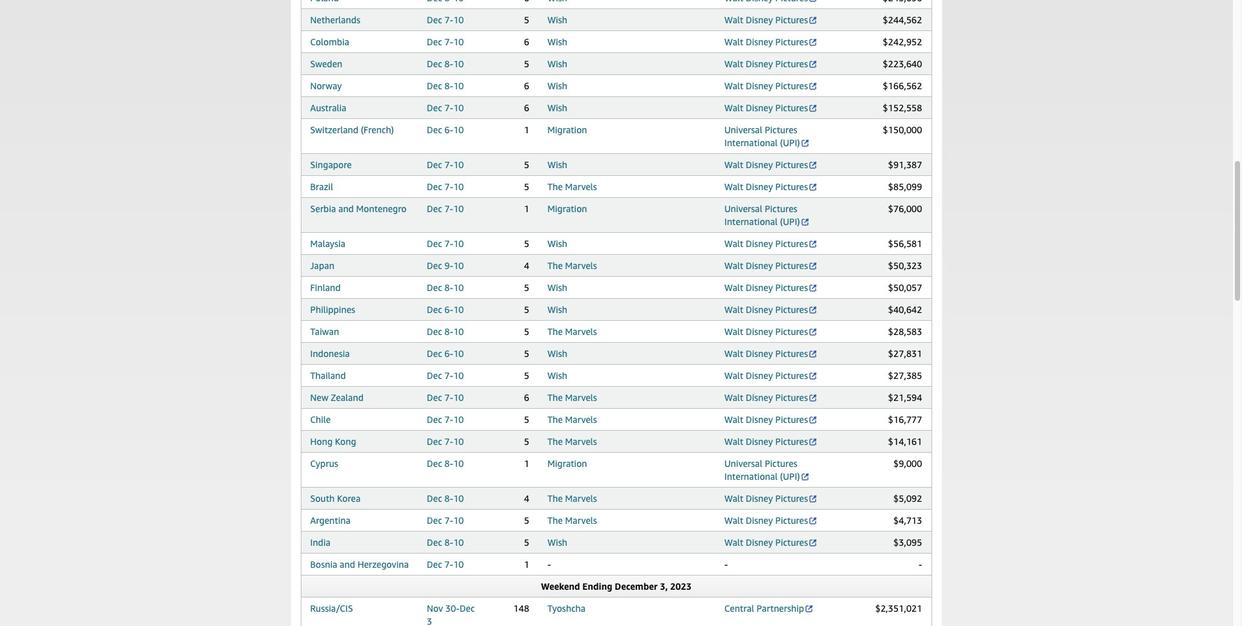 Task type: describe. For each thing, give the bounding box(es) containing it.
migration link for dec 8-10
[[547, 458, 587, 469]]

finland link
[[310, 282, 341, 293]]

marvels for japan
[[565, 260, 597, 271]]

sweden link
[[310, 58, 342, 69]]

japan
[[310, 260, 334, 271]]

hong kong
[[310, 436, 356, 447]]

dec 9-10 link
[[427, 260, 464, 271]]

thailand link
[[310, 370, 346, 381]]

serbia and montenegro
[[310, 203, 406, 214]]

6- for philippines
[[444, 304, 453, 315]]

south korea
[[310, 493, 360, 504]]

wish for finland
[[547, 282, 567, 293]]

pictures for $28,583
[[775, 326, 808, 337]]

2 - from the left
[[724, 559, 728, 570]]

colombia link
[[310, 36, 349, 47]]

3 - from the left
[[919, 559, 922, 570]]

walt disney pictures link for $4,713
[[724, 515, 818, 526]]

bosnia
[[310, 559, 337, 570]]

1 - from the left
[[547, 559, 551, 570]]

walt disney pictures for $56,581
[[724, 238, 808, 249]]

10 for new zealand
[[453, 392, 464, 403]]

switzerland
[[310, 124, 358, 135]]

netherlands
[[310, 14, 360, 25]]

5 for taiwan
[[524, 326, 529, 337]]

the for south korea
[[547, 493, 563, 504]]

dec 8-10 link for taiwan
[[427, 326, 464, 337]]

nov 30-dec 3 link
[[427, 603, 475, 626]]

norway link
[[310, 80, 342, 91]]

december
[[615, 581, 658, 592]]

3,
[[660, 581, 668, 592]]

10 for singapore
[[453, 159, 464, 170]]

$14,161
[[888, 436, 922, 447]]

wish link for indonesia
[[547, 348, 567, 359]]

dec for japan
[[427, 260, 442, 271]]

dec for indonesia
[[427, 348, 442, 359]]

7- for serbia and montenegro
[[444, 203, 453, 214]]

30-
[[445, 603, 460, 614]]

the marvels for chile
[[547, 414, 597, 425]]

dec 6-10 link for philippines
[[427, 304, 464, 315]]

$150,000
[[883, 124, 922, 135]]

switzerland (french)
[[310, 124, 394, 135]]

dec 8-10 for norway
[[427, 80, 464, 91]]

walt disney pictures link for $244,562
[[724, 14, 818, 25]]

$242,952
[[883, 36, 922, 47]]

cyprus
[[310, 458, 338, 469]]

6 for new zealand
[[524, 392, 529, 403]]

dec for new zealand
[[427, 392, 442, 403]]

and for serbia
[[338, 203, 354, 214]]

the marvels link for south korea
[[547, 493, 597, 504]]

australia link
[[310, 102, 346, 113]]

walt for $4,713
[[724, 515, 743, 526]]

central partnership
[[724, 603, 804, 614]]

5 for india
[[524, 537, 529, 548]]

disney for $223,640
[[746, 58, 773, 69]]

dec 7-10 link for hong kong
[[427, 436, 464, 447]]

walt disney pictures link for $21,594
[[724, 392, 818, 403]]

indonesia link
[[310, 348, 350, 359]]

norway
[[310, 80, 342, 91]]

thailand
[[310, 370, 346, 381]]

5 for finland
[[524, 282, 529, 293]]

chile
[[310, 414, 331, 425]]

the for argentina
[[547, 515, 563, 526]]

weekend
[[541, 581, 580, 592]]

10 for netherlands
[[453, 14, 464, 25]]

dec 7-10 link for new zealand
[[427, 392, 464, 403]]

wish link for norway
[[547, 80, 567, 91]]

taiwan link
[[310, 326, 339, 337]]

malaysia link
[[310, 238, 345, 249]]

$9,000
[[893, 458, 922, 469]]

dec 7-10 for australia
[[427, 102, 464, 113]]

dec 6-10 link for switzerland (french)
[[427, 124, 464, 135]]

south
[[310, 493, 335, 504]]

wish link for thailand
[[547, 370, 567, 381]]

dec 7-10 for hong kong
[[427, 436, 464, 447]]

dec 7-10 for new zealand
[[427, 392, 464, 403]]

dec 8-10 for sweden
[[427, 58, 464, 69]]

dec 7-10 for malaysia
[[427, 238, 464, 249]]

dec 7-10 for argentina
[[427, 515, 464, 526]]

7- for colombia
[[444, 36, 453, 47]]

the marvels link for chile
[[547, 414, 597, 425]]

dec inside nov 30-dec 3
[[460, 603, 475, 614]]

walt for $166,562
[[724, 80, 743, 91]]

dec 8-10 for india
[[427, 537, 464, 548]]

disney for $244,562
[[746, 14, 773, 25]]

pictures for $50,057
[[775, 282, 808, 293]]

pictures for $16,777
[[775, 414, 808, 425]]

dec for brazil
[[427, 181, 442, 192]]

the for japan
[[547, 260, 563, 271]]

argentina link
[[310, 515, 351, 526]]

south korea link
[[310, 493, 360, 504]]

universal pictures international (upi) link for $150,000
[[724, 124, 810, 148]]

japan link
[[310, 260, 334, 271]]

$91,387
[[888, 159, 922, 170]]

new zealand link
[[310, 392, 364, 403]]

$27,831
[[888, 348, 922, 359]]

switzerland (french) link
[[310, 124, 394, 135]]

partnership
[[757, 603, 804, 614]]

serbia and montenegro link
[[310, 203, 406, 214]]

dec for bosnia and herzegovina
[[427, 559, 442, 570]]

$40,642
[[888, 304, 922, 315]]

dec 7-10 for bosnia and herzegovina
[[427, 559, 464, 570]]

central
[[724, 603, 754, 614]]

wish for thailand
[[547, 370, 567, 381]]

$166,562
[[883, 80, 922, 91]]

(upi) for $150,000
[[780, 137, 800, 148]]

the marvels for hong kong
[[547, 436, 597, 447]]

4 for dec 8-10
[[524, 493, 529, 504]]

walt disney pictures for $28,583
[[724, 326, 808, 337]]

dec 7-10 link for brazil
[[427, 181, 464, 192]]

walt disney pictures link for $50,323
[[724, 260, 818, 271]]

7- for new zealand
[[444, 392, 453, 403]]

$16,777
[[888, 414, 922, 425]]

tyoshcha link
[[547, 603, 586, 614]]

$4,713
[[893, 515, 922, 526]]

7- for malaysia
[[444, 238, 453, 249]]

hong kong link
[[310, 436, 356, 447]]

malaysia
[[310, 238, 345, 249]]

wish link for australia
[[547, 102, 567, 113]]

$85,099
[[888, 181, 922, 192]]

disney for $91,387
[[746, 159, 773, 170]]

brazil link
[[310, 181, 333, 192]]

disney for $56,581
[[746, 238, 773, 249]]

dec for philippines
[[427, 304, 442, 315]]

korea
[[337, 493, 360, 504]]

central partnership link
[[724, 603, 814, 614]]

philippines link
[[310, 304, 355, 315]]

walt disney pictures link for $242,952
[[724, 36, 818, 47]]

walt for $223,640
[[724, 58, 743, 69]]

7- for hong kong
[[444, 436, 453, 447]]

pictures for $27,385
[[775, 370, 808, 381]]

dec 7-10 link for chile
[[427, 414, 464, 425]]

$28,583
[[888, 326, 922, 337]]

brazil
[[310, 181, 333, 192]]

international for $76,000
[[724, 216, 778, 227]]

the marvels for south korea
[[547, 493, 597, 504]]

dec 8-10 for south korea
[[427, 493, 464, 504]]

8- for cyprus
[[444, 458, 453, 469]]

pictures for $40,642
[[775, 304, 808, 315]]

zealand
[[331, 392, 364, 403]]

marvels for south korea
[[565, 493, 597, 504]]

10 for india
[[453, 537, 464, 548]]

wish for sweden
[[547, 58, 567, 69]]

3
[[427, 616, 432, 626]]

$152,558
[[883, 102, 922, 113]]

$2,351,021
[[875, 603, 922, 614]]

singapore link
[[310, 159, 352, 170]]

walt disney pictures link for $40,642
[[724, 304, 818, 315]]

philippines
[[310, 304, 355, 315]]

walt disney pictures link for $166,562
[[724, 80, 818, 91]]

wish for philippines
[[547, 304, 567, 315]]

nov
[[427, 603, 443, 614]]

$244,562
[[883, 14, 922, 25]]

disney for $4,713
[[746, 515, 773, 526]]

international for $150,000
[[724, 137, 778, 148]]



Task type: locate. For each thing, give the bounding box(es) containing it.
dec 6-10 link for indonesia
[[427, 348, 464, 359]]

dec
[[427, 14, 442, 25], [427, 36, 442, 47], [427, 58, 442, 69], [427, 80, 442, 91], [427, 102, 442, 113], [427, 124, 442, 135], [427, 159, 442, 170], [427, 181, 442, 192], [427, 203, 442, 214], [427, 238, 442, 249], [427, 260, 442, 271], [427, 282, 442, 293], [427, 304, 442, 315], [427, 326, 442, 337], [427, 348, 442, 359], [427, 370, 442, 381], [427, 392, 442, 403], [427, 414, 442, 425], [427, 436, 442, 447], [427, 458, 442, 469], [427, 493, 442, 504], [427, 515, 442, 526], [427, 537, 442, 548], [427, 559, 442, 570], [460, 603, 475, 614]]

- up weekend
[[547, 559, 551, 570]]

the marvels
[[547, 181, 597, 192], [547, 260, 597, 271], [547, 326, 597, 337], [547, 392, 597, 403], [547, 414, 597, 425], [547, 436, 597, 447], [547, 493, 597, 504], [547, 515, 597, 526]]

the marvels link for argentina
[[547, 515, 597, 526]]

disney for $21,594
[[746, 392, 773, 403]]

$50,323
[[888, 260, 922, 271]]

7- for brazil
[[444, 181, 453, 192]]

6 5 from the top
[[524, 282, 529, 293]]

16 walt from the top
[[724, 414, 743, 425]]

8 marvels from the top
[[565, 515, 597, 526]]

2 horizontal spatial -
[[919, 559, 922, 570]]

disney for $166,562
[[746, 80, 773, 91]]

7 dec 8-10 link from the top
[[427, 537, 464, 548]]

2 dec 8-10 link from the top
[[427, 80, 464, 91]]

6 dec 7-10 from the top
[[427, 203, 464, 214]]

12 wish link from the top
[[547, 537, 567, 548]]

10 for brazil
[[453, 181, 464, 192]]

2 vertical spatial migration link
[[547, 458, 587, 469]]

7 disney from the top
[[746, 181, 773, 192]]

2 vertical spatial (upi)
[[780, 471, 800, 482]]

walt disney pictures
[[724, 14, 808, 25], [724, 36, 808, 47], [724, 58, 808, 69], [724, 80, 808, 91], [724, 102, 808, 113], [724, 159, 808, 170], [724, 181, 808, 192], [724, 238, 808, 249], [724, 260, 808, 271], [724, 282, 808, 293], [724, 304, 808, 315], [724, 326, 808, 337], [724, 348, 808, 359], [724, 370, 808, 381], [724, 392, 808, 403], [724, 414, 808, 425], [724, 436, 808, 447], [724, 493, 808, 504], [724, 515, 808, 526], [724, 537, 808, 548]]

11 wish link from the top
[[547, 370, 567, 381]]

7-
[[444, 14, 453, 25], [444, 36, 453, 47], [444, 102, 453, 113], [444, 159, 453, 170], [444, 181, 453, 192], [444, 203, 453, 214], [444, 238, 453, 249], [444, 370, 453, 381], [444, 392, 453, 403], [444, 414, 453, 425], [444, 436, 453, 447], [444, 515, 453, 526], [444, 559, 453, 570]]

disney for $85,099
[[746, 181, 773, 192]]

pictures for $91,387
[[775, 159, 808, 170]]

universal for $76,000
[[724, 203, 762, 214]]

1 8- from the top
[[444, 58, 453, 69]]

0 vertical spatial universal pictures international (upi) link
[[724, 124, 810, 148]]

8 dec 7-10 from the top
[[427, 370, 464, 381]]

8 walt disney pictures from the top
[[724, 238, 808, 249]]

and for bosnia
[[340, 559, 355, 570]]

0 horizontal spatial -
[[547, 559, 551, 570]]

4 the from the top
[[547, 392, 563, 403]]

4 walt disney pictures from the top
[[724, 80, 808, 91]]

6
[[524, 36, 529, 47], [524, 80, 529, 91], [524, 102, 529, 113], [524, 392, 529, 403]]

6 walt disney pictures from the top
[[724, 159, 808, 170]]

19 walt disney pictures link from the top
[[724, 515, 818, 526]]

6 7- from the top
[[444, 203, 453, 214]]

-
[[547, 559, 551, 570], [724, 559, 728, 570], [919, 559, 922, 570]]

1 dec 8-10 from the top
[[427, 58, 464, 69]]

bosnia and herzegovina
[[310, 559, 409, 570]]

2 vertical spatial universal pictures international (upi) link
[[724, 458, 810, 482]]

17 walt from the top
[[724, 436, 743, 447]]

- up central
[[724, 559, 728, 570]]

wish
[[547, 14, 567, 25], [547, 36, 567, 47], [547, 58, 567, 69], [547, 80, 567, 91], [547, 102, 567, 113], [547, 159, 567, 170], [547, 238, 567, 249], [547, 282, 567, 293], [547, 304, 567, 315], [547, 348, 567, 359], [547, 370, 567, 381], [547, 537, 567, 548]]

marvels for new zealand
[[565, 392, 597, 403]]

1 for switzerland (french)
[[524, 124, 529, 135]]

18 walt from the top
[[724, 493, 743, 504]]

5 5 from the top
[[524, 238, 529, 249]]

wish link for singapore
[[547, 159, 567, 170]]

and right serbia
[[338, 203, 354, 214]]

marvels for taiwan
[[565, 326, 597, 337]]

4 for dec 9-10
[[524, 260, 529, 271]]

1 vertical spatial 6-
[[444, 304, 453, 315]]

walt disney pictures for $244,562
[[724, 14, 808, 25]]

14 disney from the top
[[746, 370, 773, 381]]

20 10 from the top
[[453, 458, 464, 469]]

3 wish from the top
[[547, 58, 567, 69]]

$223,640
[[883, 58, 922, 69]]

the marvels for taiwan
[[547, 326, 597, 337]]

$50,057
[[888, 282, 922, 293]]

1 6- from the top
[[444, 124, 453, 135]]

hong
[[310, 436, 333, 447]]

$3,095
[[893, 537, 922, 548]]

marvels
[[565, 181, 597, 192], [565, 260, 597, 271], [565, 326, 597, 337], [565, 392, 597, 403], [565, 414, 597, 425], [565, 436, 597, 447], [565, 493, 597, 504], [565, 515, 597, 526]]

5 walt from the top
[[724, 102, 743, 113]]

walt disney pictures link for $27,385
[[724, 370, 818, 381]]

walt disney pictures for $223,640
[[724, 58, 808, 69]]

nov 30-dec 3
[[427, 603, 475, 626]]

2 vertical spatial dec 6-10 link
[[427, 348, 464, 359]]

walt disney pictures link for $56,581
[[724, 238, 818, 249]]

tyoshcha
[[547, 603, 586, 614]]

13 dec 7-10 link from the top
[[427, 559, 464, 570]]

5
[[524, 14, 529, 25], [524, 58, 529, 69], [524, 159, 529, 170], [524, 181, 529, 192], [524, 238, 529, 249], [524, 282, 529, 293], [524, 304, 529, 315], [524, 326, 529, 337], [524, 348, 529, 359], [524, 370, 529, 381], [524, 414, 529, 425], [524, 436, 529, 447], [524, 515, 529, 526], [524, 537, 529, 548]]

migration link for dec 7-10
[[547, 203, 587, 214]]

2 vertical spatial international
[[724, 471, 778, 482]]

2 vertical spatial migration
[[547, 458, 587, 469]]

6-
[[444, 124, 453, 135], [444, 304, 453, 315], [444, 348, 453, 359]]

0 vertical spatial and
[[338, 203, 354, 214]]

migration
[[547, 124, 587, 135], [547, 203, 587, 214], [547, 458, 587, 469]]

7 5 from the top
[[524, 304, 529, 315]]

1 marvels from the top
[[565, 181, 597, 192]]

7 the marvels link from the top
[[547, 493, 597, 504]]

2 migration link from the top
[[547, 203, 587, 214]]

8 the marvels link from the top
[[547, 515, 597, 526]]

5 for netherlands
[[524, 14, 529, 25]]

148
[[513, 603, 529, 614]]

finland
[[310, 282, 341, 293]]

walt for $244,562
[[724, 14, 743, 25]]

international for $9,000
[[724, 471, 778, 482]]

the marvels for argentina
[[547, 515, 597, 526]]

1 the from the top
[[547, 181, 563, 192]]

the
[[547, 181, 563, 192], [547, 260, 563, 271], [547, 326, 563, 337], [547, 392, 563, 403], [547, 414, 563, 425], [547, 436, 563, 447], [547, 493, 563, 504], [547, 515, 563, 526]]

4 5 from the top
[[524, 181, 529, 192]]

0 vertical spatial migration link
[[547, 124, 587, 135]]

dec 9-10
[[427, 260, 464, 271]]

1 vertical spatial international
[[724, 216, 778, 227]]

8 wish from the top
[[547, 282, 567, 293]]

8- for sweden
[[444, 58, 453, 69]]

walt disney pictures link
[[724, 14, 818, 25], [724, 36, 818, 47], [724, 58, 818, 69], [724, 80, 818, 91], [724, 102, 818, 113], [724, 159, 818, 170], [724, 181, 818, 192], [724, 238, 818, 249], [724, 260, 818, 271], [724, 282, 818, 293], [724, 304, 818, 315], [724, 326, 818, 337], [724, 348, 818, 359], [724, 370, 818, 381], [724, 392, 818, 403], [724, 414, 818, 425], [724, 436, 818, 447], [724, 493, 818, 504], [724, 515, 818, 526], [724, 537, 818, 548]]

colombia
[[310, 36, 349, 47]]

1 vertical spatial (upi)
[[780, 216, 800, 227]]

australia
[[310, 102, 346, 113]]

3 dec 7-10 link from the top
[[427, 102, 464, 113]]

0 vertical spatial migration
[[547, 124, 587, 135]]

0 vertical spatial universal
[[724, 124, 762, 135]]

2 dec 7-10 from the top
[[427, 36, 464, 47]]

dec 7-10
[[427, 14, 464, 25], [427, 36, 464, 47], [427, 102, 464, 113], [427, 159, 464, 170], [427, 181, 464, 192], [427, 203, 464, 214], [427, 238, 464, 249], [427, 370, 464, 381], [427, 392, 464, 403], [427, 414, 464, 425], [427, 436, 464, 447], [427, 515, 464, 526], [427, 559, 464, 570]]

pictures for $166,562
[[775, 80, 808, 91]]

5 the from the top
[[547, 414, 563, 425]]

dec for cyprus
[[427, 458, 442, 469]]

5 marvels from the top
[[565, 414, 597, 425]]

and right bosnia
[[340, 559, 355, 570]]

10
[[453, 14, 464, 25], [453, 36, 464, 47], [453, 58, 464, 69], [453, 80, 464, 91], [453, 102, 464, 113], [453, 124, 464, 135], [453, 159, 464, 170], [453, 181, 464, 192], [453, 203, 464, 214], [453, 238, 464, 249], [453, 260, 464, 271], [453, 282, 464, 293], [453, 304, 464, 315], [453, 326, 464, 337], [453, 348, 464, 359], [453, 370, 464, 381], [453, 392, 464, 403], [453, 414, 464, 425], [453, 436, 464, 447], [453, 458, 464, 469], [453, 493, 464, 504], [453, 515, 464, 526], [453, 537, 464, 548], [453, 559, 464, 570]]

9 wish link from the top
[[547, 304, 567, 315]]

5 for hong kong
[[524, 436, 529, 447]]

3 (upi) from the top
[[780, 471, 800, 482]]

new
[[310, 392, 328, 403]]

migration link
[[547, 124, 587, 135], [547, 203, 587, 214], [547, 458, 587, 469]]

6 walt from the top
[[724, 159, 743, 170]]

8 7- from the top
[[444, 370, 453, 381]]

$76,000
[[888, 203, 922, 214]]

cyprus link
[[310, 458, 338, 469]]

9-
[[444, 260, 453, 271]]

5 disney from the top
[[746, 102, 773, 113]]

5 dec 8-10 link from the top
[[427, 458, 464, 469]]

ending
[[582, 581, 612, 592]]

7- for australia
[[444, 102, 453, 113]]

0 vertical spatial 6-
[[444, 124, 453, 135]]

russia/cis
[[310, 603, 353, 614]]

2 dec 7-10 link from the top
[[427, 36, 464, 47]]

weekend ending december 3, 2023
[[541, 581, 691, 592]]

walt disney pictures for $50,057
[[724, 282, 808, 293]]

13 5 from the top
[[524, 515, 529, 526]]

disney for $27,831
[[746, 348, 773, 359]]

1 vertical spatial migration
[[547, 203, 587, 214]]

walt disney pictures link for $3,095
[[724, 537, 818, 548]]

20 walt disney pictures from the top
[[724, 537, 808, 548]]

3 5 from the top
[[524, 159, 529, 170]]

montenegro
[[356, 203, 406, 214]]

walt for $21,594
[[724, 392, 743, 403]]

pictures for $5,092
[[775, 493, 808, 504]]

walt disney pictures for $27,385
[[724, 370, 808, 381]]

11 disney from the top
[[746, 304, 773, 315]]

20 walt disney pictures link from the top
[[724, 537, 818, 548]]

10 7- from the top
[[444, 414, 453, 425]]

2 walt from the top
[[724, 36, 743, 47]]

wish for malaysia
[[547, 238, 567, 249]]

9 7- from the top
[[444, 392, 453, 403]]

(upi)
[[780, 137, 800, 148], [780, 216, 800, 227], [780, 471, 800, 482]]

universal pictures international (upi) link for $76,000
[[724, 203, 810, 227]]

marvels for argentina
[[565, 515, 597, 526]]

dec for netherlands
[[427, 14, 442, 25]]

dec 7-10 for singapore
[[427, 159, 464, 170]]

1 the marvels from the top
[[547, 181, 597, 192]]

the marvels for brazil
[[547, 181, 597, 192]]

10 for chile
[[453, 414, 464, 425]]

15 disney from the top
[[746, 392, 773, 403]]

8- for south korea
[[444, 493, 453, 504]]

dec for thailand
[[427, 370, 442, 381]]

sweden
[[310, 58, 342, 69]]

1 vertical spatial universal pictures international (upi) link
[[724, 203, 810, 227]]

new zealand
[[310, 392, 364, 403]]

10 for malaysia
[[453, 238, 464, 249]]

10 wish from the top
[[547, 348, 567, 359]]

0 vertical spatial universal pictures international (upi)
[[724, 124, 800, 148]]

3 10 from the top
[[453, 58, 464, 69]]

5 10 from the top
[[453, 102, 464, 113]]

$5,092
[[893, 493, 922, 504]]

walt disney pictures for $152,558
[[724, 102, 808, 113]]

1 vertical spatial dec 6-10
[[427, 304, 464, 315]]

3 dec 8-10 link from the top
[[427, 282, 464, 293]]

universal pictures international (upi) link
[[724, 124, 810, 148], [724, 203, 810, 227], [724, 458, 810, 482]]

4 walt from the top
[[724, 80, 743, 91]]

4 dec 8-10 link from the top
[[427, 326, 464, 337]]

10 dec 7-10 from the top
[[427, 414, 464, 425]]

5 for chile
[[524, 414, 529, 425]]

universal pictures international (upi) for $9,000
[[724, 458, 800, 482]]

netherlands link
[[310, 14, 360, 25]]

7 dec 8-10 from the top
[[427, 537, 464, 548]]

3 6 from the top
[[524, 102, 529, 113]]

7 marvels from the top
[[565, 493, 597, 504]]

migration link for dec 6-10
[[547, 124, 587, 135]]

0 vertical spatial dec 6-10
[[427, 124, 464, 135]]

1 for cyprus
[[524, 458, 529, 469]]

5 dec 7-10 link from the top
[[427, 181, 464, 192]]

disney for $3,095
[[746, 537, 773, 548]]

dec for taiwan
[[427, 326, 442, 337]]

dec 6-10
[[427, 124, 464, 135], [427, 304, 464, 315], [427, 348, 464, 359]]

and
[[338, 203, 354, 214], [340, 559, 355, 570]]

bosnia and herzegovina link
[[310, 559, 409, 570]]

dec 7-10 for serbia and montenegro
[[427, 203, 464, 214]]

walt disney pictures for $27,831
[[724, 348, 808, 359]]

10 for cyprus
[[453, 458, 464, 469]]

10 5 from the top
[[524, 370, 529, 381]]

international
[[724, 137, 778, 148], [724, 216, 778, 227], [724, 471, 778, 482]]

russia/cis link
[[310, 603, 353, 614]]

3 disney from the top
[[746, 58, 773, 69]]

migration for dec 6-10
[[547, 124, 587, 135]]

3 universal pictures international (upi) link from the top
[[724, 458, 810, 482]]

3 6- from the top
[[444, 348, 453, 359]]

marvels for chile
[[565, 414, 597, 425]]

2 vertical spatial universal pictures international (upi)
[[724, 458, 800, 482]]

4 dec 7-10 link from the top
[[427, 159, 464, 170]]

19 walt disney pictures from the top
[[724, 515, 808, 526]]

7 dec 7-10 link from the top
[[427, 238, 464, 249]]

3 7- from the top
[[444, 102, 453, 113]]

8- for india
[[444, 537, 453, 548]]

1 universal from the top
[[724, 124, 762, 135]]

17 walt disney pictures link from the top
[[724, 436, 818, 447]]

disney for $40,642
[[746, 304, 773, 315]]

6 dec 7-10 link from the top
[[427, 203, 464, 214]]

serbia
[[310, 203, 336, 214]]

dec for australia
[[427, 102, 442, 113]]

2 vertical spatial dec 6-10
[[427, 348, 464, 359]]

2 walt disney pictures from the top
[[724, 36, 808, 47]]

9 10 from the top
[[453, 203, 464, 214]]

1 dec 7-10 from the top
[[427, 14, 464, 25]]

$21,594
[[888, 392, 922, 403]]

6 for australia
[[524, 102, 529, 113]]

2 vertical spatial universal
[[724, 458, 762, 469]]

1 vertical spatial universal pictures international (upi)
[[724, 203, 800, 227]]

2 1 from the top
[[524, 203, 529, 214]]

7 7- from the top
[[444, 238, 453, 249]]

16 walt disney pictures link from the top
[[724, 414, 818, 425]]

universal
[[724, 124, 762, 135], [724, 203, 762, 214], [724, 458, 762, 469]]

universal for $150,000
[[724, 124, 762, 135]]

kong
[[335, 436, 356, 447]]

walt for $152,558
[[724, 102, 743, 113]]

india
[[310, 537, 330, 548]]

the marvels link for new zealand
[[547, 392, 597, 403]]

10 for taiwan
[[453, 326, 464, 337]]

argentina
[[310, 515, 351, 526]]

0 vertical spatial 4
[[524, 260, 529, 271]]

22 10 from the top
[[453, 515, 464, 526]]

5 wish link from the top
[[547, 102, 567, 113]]

dec 7-10 link for thailand
[[427, 370, 464, 381]]

(french)
[[361, 124, 394, 135]]

migration for dec 8-10
[[547, 458, 587, 469]]

6- for switzerland (french)
[[444, 124, 453, 135]]

walt for $27,385
[[724, 370, 743, 381]]

10 for sweden
[[453, 58, 464, 69]]

dec 8-10
[[427, 58, 464, 69], [427, 80, 464, 91], [427, 282, 464, 293], [427, 326, 464, 337], [427, 458, 464, 469], [427, 493, 464, 504], [427, 537, 464, 548]]

10 for south korea
[[453, 493, 464, 504]]

walt for $28,583
[[724, 326, 743, 337]]

1 vertical spatial universal
[[724, 203, 762, 214]]

(upi) for $9,000
[[780, 471, 800, 482]]

14 5 from the top
[[524, 537, 529, 548]]

1 vertical spatial 4
[[524, 493, 529, 504]]

1 vertical spatial dec 6-10 link
[[427, 304, 464, 315]]

0 vertical spatial (upi)
[[780, 137, 800, 148]]

1
[[524, 124, 529, 135], [524, 203, 529, 214], [524, 458, 529, 469], [524, 559, 529, 570]]

$56,581
[[888, 238, 922, 249]]

16 walt disney pictures from the top
[[724, 414, 808, 425]]

2 10 from the top
[[453, 36, 464, 47]]

singapore
[[310, 159, 352, 170]]

1 horizontal spatial -
[[724, 559, 728, 570]]

- down "$3,095"
[[919, 559, 922, 570]]

walt for $242,952
[[724, 36, 743, 47]]

indonesia
[[310, 348, 350, 359]]

chile link
[[310, 414, 331, 425]]

11 7- from the top
[[444, 436, 453, 447]]

2023
[[670, 581, 691, 592]]

6 wish from the top
[[547, 159, 567, 170]]

9 5 from the top
[[524, 348, 529, 359]]

disney for $50,057
[[746, 282, 773, 293]]

11 walt disney pictures from the top
[[724, 304, 808, 315]]

16 disney from the top
[[746, 414, 773, 425]]

$27,385
[[888, 370, 922, 381]]

walt disney pictures for $242,952
[[724, 36, 808, 47]]

2 vertical spatial 6-
[[444, 348, 453, 359]]

4 wish from the top
[[547, 80, 567, 91]]

5 for malaysia
[[524, 238, 529, 249]]

taiwan
[[310, 326, 339, 337]]

1 vertical spatial and
[[340, 559, 355, 570]]

dec for colombia
[[427, 36, 442, 47]]

dec 8-10 for cyprus
[[427, 458, 464, 469]]

0 vertical spatial international
[[724, 137, 778, 148]]

1 wish from the top
[[547, 14, 567, 25]]

1 10 from the top
[[453, 14, 464, 25]]

dec 7-10 link for bosnia and herzegovina
[[427, 559, 464, 570]]

dec 6-10 for philippines
[[427, 304, 464, 315]]

1 vertical spatial migration link
[[547, 203, 587, 214]]

12 dec 7-10 from the top
[[427, 515, 464, 526]]

walt disney pictures for $91,387
[[724, 159, 808, 170]]

pictures
[[775, 14, 808, 25], [775, 36, 808, 47], [775, 58, 808, 69], [775, 80, 808, 91], [775, 102, 808, 113], [765, 124, 797, 135], [775, 159, 808, 170], [775, 181, 808, 192], [765, 203, 797, 214], [775, 238, 808, 249], [775, 260, 808, 271], [775, 282, 808, 293], [775, 304, 808, 315], [775, 326, 808, 337], [775, 348, 808, 359], [775, 370, 808, 381], [775, 392, 808, 403], [775, 414, 808, 425], [775, 436, 808, 447], [765, 458, 797, 469], [775, 493, 808, 504], [775, 515, 808, 526], [775, 537, 808, 548]]

1 migration link from the top
[[547, 124, 587, 135]]

dec 7-10 for thailand
[[427, 370, 464, 381]]

dec for south korea
[[427, 493, 442, 504]]

disney
[[746, 14, 773, 25], [746, 36, 773, 47], [746, 58, 773, 69], [746, 80, 773, 91], [746, 102, 773, 113], [746, 159, 773, 170], [746, 181, 773, 192], [746, 238, 773, 249], [746, 260, 773, 271], [746, 282, 773, 293], [746, 304, 773, 315], [746, 326, 773, 337], [746, 348, 773, 359], [746, 370, 773, 381], [746, 392, 773, 403], [746, 414, 773, 425], [746, 436, 773, 447], [746, 493, 773, 504], [746, 515, 773, 526], [746, 537, 773, 548]]

10 walt from the top
[[724, 282, 743, 293]]

0 vertical spatial dec 6-10 link
[[427, 124, 464, 135]]



Task type: vqa. For each thing, say whether or not it's contained in the screenshot.


